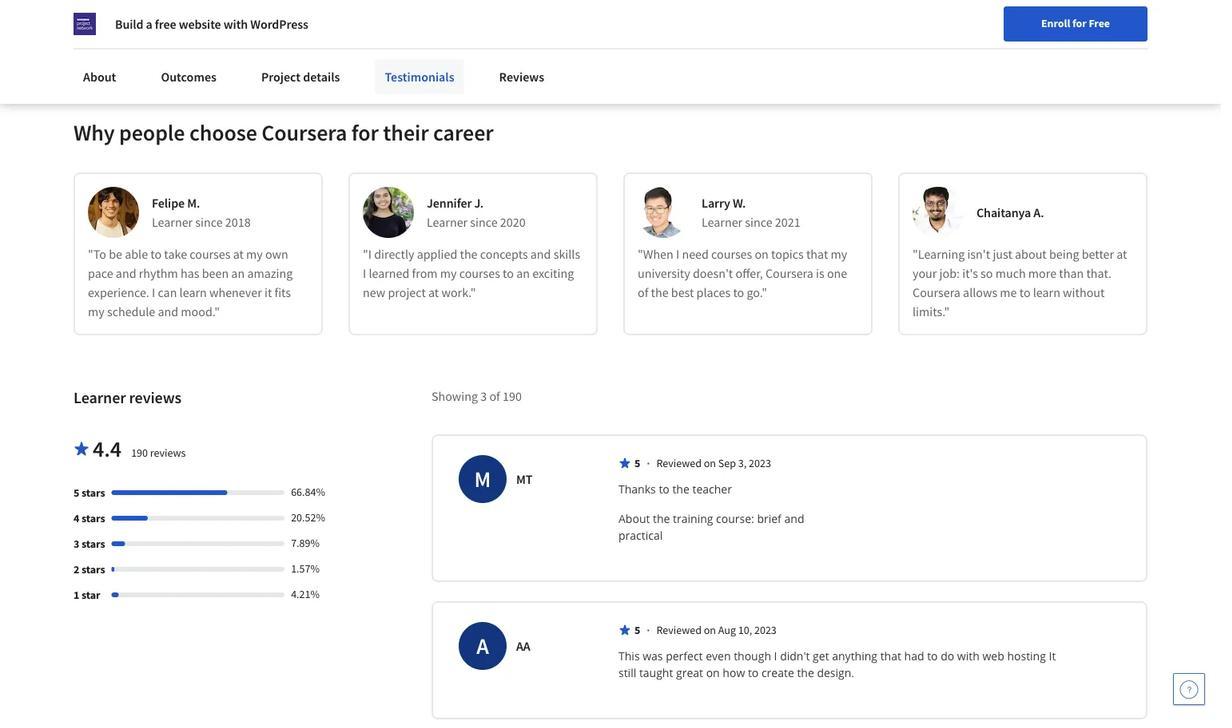 Task type: vqa. For each thing, say whether or not it's contained in the screenshot.
rightmost Careers
no



Task type: locate. For each thing, give the bounding box(es) containing it.
learner up 4.4 on the left of the page
[[74, 388, 126, 408]]

my
[[246, 246, 263, 262], [831, 246, 848, 262], [440, 265, 457, 281], [88, 304, 105, 320]]

courses up been
[[190, 246, 231, 262]]

for left their
[[352, 119, 379, 147]]

the right applied
[[460, 246, 478, 262]]

to down concepts
[[503, 265, 514, 281]]

since down m.
[[195, 214, 223, 230]]

0 horizontal spatial is
[[239, 3, 248, 19]]

to right me
[[1020, 285, 1031, 301]]

1 horizontal spatial a
[[508, 3, 514, 19]]

the inside the "when i need courses on topics that my university doesn't offer, coursera is one of the best places to go."
[[651, 285, 669, 301]]

for inside 'this guided project is designed for laptops or desktop computers with a reliable internet connection, not mobile devices.'
[[302, 3, 317, 19]]

1 vertical spatial reviews
[[150, 446, 186, 460]]

1 learn from the left
[[180, 285, 207, 301]]

learner for larry
[[702, 214, 743, 230]]

stars right 4 at the left bottom
[[82, 512, 105, 526]]

0 vertical spatial 3
[[481, 388, 487, 404]]

5 up thanks
[[635, 456, 641, 471]]

at inside "i directly applied the concepts and skills i learned from my courses to an exciting new project at work."
[[429, 285, 439, 301]]

learner inside larry w. learner since 2021
[[702, 214, 743, 230]]

is up mobile
[[239, 3, 248, 19]]

2 vertical spatial 5
[[635, 623, 641, 638]]

2 an from the left
[[517, 265, 530, 281]]

4.4
[[93, 435, 122, 463]]

0 vertical spatial project
[[199, 3, 237, 19]]

1 horizontal spatial about
[[619, 512, 650, 527]]

1 vertical spatial project
[[261, 69, 301, 85]]

1 horizontal spatial since
[[470, 214, 498, 230]]

the down university
[[651, 285, 669, 301]]

coursera down topics
[[766, 265, 814, 281]]

stars right 2
[[82, 563, 105, 577]]

than
[[1060, 265, 1084, 281]]

2 vertical spatial coursera
[[913, 285, 961, 301]]

2023 right 3,
[[749, 456, 771, 471]]

of down university
[[638, 285, 649, 301]]

190 reviews
[[131, 446, 186, 460]]

on down even
[[706, 666, 720, 681]]

reviews for learner reviews
[[129, 388, 181, 408]]

at inside "learning isn't just about being better at your job: it's so much more than that. coursera allows me to learn without limits."
[[1117, 246, 1128, 262]]

with right do
[[958, 649, 980, 664]]

thanks
[[619, 482, 656, 497]]

learner down jennifer
[[427, 214, 468, 230]]

a
[[508, 3, 514, 19], [146, 16, 153, 32]]

1 horizontal spatial is
[[816, 265, 825, 281]]

how
[[723, 666, 745, 681]]

0 horizontal spatial for
[[132, 8, 150, 24]]

3 right showing
[[481, 388, 487, 404]]

1 horizontal spatial courses
[[459, 265, 500, 281]]

about link
[[74, 59, 126, 94]]

i inside this was perfect even though i didn't get anything that had to do with web hosting it still taught great on how to create the design.
[[774, 649, 777, 664]]

at down '2018'
[[233, 246, 244, 262]]

to left go."
[[733, 285, 744, 301]]

this guided project is designed for laptops or desktop computers with a reliable internet connection, not mobile devices.
[[133, 3, 602, 38]]

j.
[[474, 195, 484, 211]]

for left the laptops
[[302, 3, 317, 19]]

english
[[915, 50, 954, 66]]

that
[[807, 246, 828, 262], [881, 649, 902, 664]]

why
[[74, 119, 115, 147]]

reviewed up the thanks to the teacher
[[657, 456, 702, 471]]

5 for m
[[635, 456, 641, 471]]

0 horizontal spatial coursera
[[262, 119, 347, 147]]

and right brief
[[785, 512, 805, 527]]

and down can
[[158, 304, 178, 320]]

on left sep
[[704, 456, 716, 471]]

a inside 'this guided project is designed for laptops or desktop computers with a reliable internet connection, not mobile devices.'
[[508, 3, 514, 19]]

0 vertical spatial this
[[133, 3, 155, 19]]

the down "didn't"
[[797, 666, 814, 681]]

0 horizontal spatial learn
[[180, 285, 207, 301]]

at inside "to be able to take courses at my own pace and rhythm has been an amazing experience. i can learn whenever it fits my schedule and mood."
[[233, 246, 244, 262]]

coursera inside "learning isn't just about being better at your job: it's so much more than that. coursera allows me to learn without limits."
[[913, 285, 961, 301]]

coursera up limits."
[[913, 285, 961, 301]]

this inside this was perfect even though i didn't get anything that had to do with web hosting it still taught great on how to create the design.
[[619, 649, 640, 664]]

is inside 'this guided project is designed for laptops or desktop computers with a reliable internet connection, not mobile devices.'
[[239, 3, 248, 19]]

larry w. learner since 2021
[[702, 195, 801, 230]]

this up connection,
[[133, 3, 155, 19]]

190 right 4.4 on the left of the page
[[131, 446, 148, 460]]

and up experience.
[[116, 265, 136, 281]]

since down w.
[[745, 214, 773, 230]]

0 horizontal spatial for
[[302, 3, 317, 19]]

i down "i
[[363, 265, 366, 281]]

project up not
[[199, 3, 237, 19]]

0 vertical spatial 2023
[[749, 456, 771, 471]]

be
[[109, 246, 122, 262]]

mood."
[[181, 304, 220, 320]]

with right computers
[[481, 3, 505, 19]]

with right not
[[224, 16, 248, 32]]

3 stars from the top
[[82, 537, 105, 552]]

1 horizontal spatial 3
[[481, 388, 487, 404]]

courses inside "to be able to take courses at my own pace and rhythm has been an amazing experience. i can learn whenever it fits my schedule and mood."
[[190, 246, 231, 262]]

just
[[993, 246, 1013, 262]]

since inside jennifer j. learner since 2020
[[470, 214, 498, 230]]

reviews right 4.4 on the left of the page
[[150, 446, 186, 460]]

3,
[[739, 456, 747, 471]]

and up the exciting
[[531, 246, 551, 262]]

project left details at the top
[[261, 69, 301, 85]]

an down concepts
[[517, 265, 530, 281]]

1 vertical spatial about
[[619, 512, 650, 527]]

1 horizontal spatial at
[[429, 285, 439, 301]]

learn
[[180, 285, 207, 301], [1033, 285, 1061, 301]]

for inside button
[[1073, 16, 1087, 30]]

190 right showing
[[503, 388, 522, 404]]

"i
[[363, 246, 372, 262]]

1 vertical spatial that
[[881, 649, 902, 664]]

is left one
[[816, 265, 825, 281]]

a left free on the top left
[[146, 16, 153, 32]]

2023
[[749, 456, 771, 471], [755, 623, 777, 638]]

about down coursera project network icon
[[83, 69, 116, 85]]

0 vertical spatial that
[[807, 246, 828, 262]]

2018
[[225, 214, 251, 230]]

i left the need at the top right of the page
[[676, 246, 680, 262]]

my up work."
[[440, 265, 457, 281]]

people
[[119, 119, 185, 147]]

1 horizontal spatial for
[[237, 8, 254, 24]]

to up rhythm
[[151, 246, 162, 262]]

1 horizontal spatial this
[[619, 649, 640, 664]]

1 horizontal spatial of
[[638, 285, 649, 301]]

at down from
[[429, 285, 439, 301]]

stars down 4 stars
[[82, 537, 105, 552]]

about inside the about the training course: brief and practical
[[619, 512, 650, 527]]

own
[[265, 246, 288, 262]]

2 since from the left
[[470, 214, 498, 230]]

1 vertical spatial reviewed
[[657, 623, 702, 638]]

0 vertical spatial about
[[83, 69, 116, 85]]

so
[[981, 265, 993, 281]]

stars for 4 stars
[[82, 512, 105, 526]]

0 horizontal spatial a
[[146, 16, 153, 32]]

not
[[198, 22, 216, 38]]

courses inside the "when i need courses on topics that my university doesn't offer, coursera is one of the best places to go."
[[712, 246, 752, 262]]

project details
[[261, 69, 340, 85]]

1 vertical spatial is
[[816, 265, 825, 281]]

free
[[155, 16, 176, 32]]

2 horizontal spatial with
[[958, 649, 980, 664]]

testimonials
[[385, 69, 455, 85]]

courses inside "i directly applied the concepts and skills i learned from my courses to an exciting new project at work."
[[459, 265, 500, 281]]

shopping cart: 1 item image
[[848, 44, 878, 70]]

1 stars from the top
[[82, 486, 105, 500]]

university
[[638, 265, 691, 281]]

at for better
[[1117, 246, 1128, 262]]

learner for felipe
[[152, 214, 193, 230]]

5 stars
[[74, 486, 105, 500]]

learn for more
[[1033, 285, 1061, 301]]

that up one
[[807, 246, 828, 262]]

career
[[433, 119, 494, 147]]

2023 right 10,
[[755, 623, 777, 638]]

0 horizontal spatial that
[[807, 246, 828, 262]]

learner down larry
[[702, 214, 743, 230]]

0 vertical spatial of
[[638, 285, 649, 301]]

with
[[481, 3, 505, 19], [224, 16, 248, 32], [958, 649, 980, 664]]

1 vertical spatial 3
[[74, 537, 79, 552]]

0 horizontal spatial 190
[[131, 446, 148, 460]]

0 vertical spatial 190
[[503, 388, 522, 404]]

outcomes link
[[151, 59, 226, 94]]

0 horizontal spatial since
[[195, 214, 223, 230]]

learner reviews
[[74, 388, 181, 408]]

learner inside felipe m. learner since 2018
[[152, 214, 193, 230]]

this up the still
[[619, 649, 640, 664]]

with inside this was perfect even though i didn't get anything that had to do with web hosting it still taught great on how to create the design.
[[958, 649, 980, 664]]

learner down 'felipe'
[[152, 214, 193, 230]]

1 horizontal spatial learn
[[1033, 285, 1061, 301]]

None search field
[[228, 42, 540, 74]]

1 for from the left
[[132, 8, 150, 24]]

0 horizontal spatial about
[[83, 69, 116, 85]]

devices.
[[259, 22, 302, 38]]

0 horizontal spatial at
[[233, 246, 244, 262]]

learner inside jennifer j. learner since 2020
[[427, 214, 468, 230]]

about up practical
[[619, 512, 650, 527]]

"when i need courses on topics that my university doesn't offer, coursera is one of the best places to go."
[[638, 246, 848, 301]]

of right showing
[[490, 388, 500, 404]]

that left had
[[881, 649, 902, 664]]

2 horizontal spatial for
[[1073, 16, 1087, 30]]

reviewed up the perfect
[[657, 623, 702, 638]]

1 vertical spatial coursera
[[766, 265, 814, 281]]

that.
[[1087, 265, 1112, 281]]

an up "whenever"
[[231, 265, 245, 281]]

at
[[233, 246, 244, 262], [1117, 246, 1128, 262], [429, 285, 439, 301]]

showing
[[432, 388, 478, 404]]

limits."
[[913, 304, 950, 320]]

i up create
[[774, 649, 777, 664]]

amazing
[[247, 265, 293, 281]]

designed
[[250, 3, 299, 19]]

0 vertical spatial is
[[239, 3, 248, 19]]

1 reviewed from the top
[[657, 456, 702, 471]]

2 for from the left
[[237, 8, 254, 24]]

2 horizontal spatial courses
[[712, 246, 752, 262]]

1 vertical spatial this
[[619, 649, 640, 664]]

is
[[239, 3, 248, 19], [816, 265, 825, 281]]

experience.
[[88, 285, 149, 301]]

courses up work."
[[459, 265, 500, 281]]

1 horizontal spatial 190
[[503, 388, 522, 404]]

this inside 'this guided project is designed for laptops or desktop computers with a reliable internet connection, not mobile devices.'
[[133, 3, 155, 19]]

1 since from the left
[[195, 214, 223, 230]]

with inside 'this guided project is designed for laptops or desktop computers with a reliable internet connection, not mobile devices.'
[[481, 3, 505, 19]]

1 vertical spatial 2023
[[755, 623, 777, 638]]

more
[[1029, 265, 1057, 281]]

3 down 4 at the left bottom
[[74, 537, 79, 552]]

reviews up 190 reviews on the left bottom of page
[[129, 388, 181, 408]]

2 horizontal spatial at
[[1117, 246, 1128, 262]]

0 vertical spatial reviewed
[[657, 456, 702, 471]]

1 vertical spatial of
[[490, 388, 500, 404]]

2 stars
[[74, 563, 105, 577]]

that inside this was perfect even though i didn't get anything that had to do with web hosting it still taught great on how to create the design.
[[881, 649, 902, 664]]

learn down more at top right
[[1033, 285, 1061, 301]]

5 up the still
[[635, 623, 641, 638]]

teacher
[[693, 482, 732, 497]]

5 up 4 at the left bottom
[[74, 486, 79, 500]]

1 horizontal spatial with
[[481, 3, 505, 19]]

4
[[74, 512, 79, 526]]

0 horizontal spatial this
[[133, 3, 155, 19]]

banner navigation
[[13, 0, 450, 32]]

web
[[983, 649, 1005, 664]]

for for businesses
[[132, 8, 150, 24]]

choose
[[189, 119, 257, 147]]

fits
[[275, 285, 291, 301]]

3 since from the left
[[745, 214, 773, 230]]

learner for jennifer
[[427, 214, 468, 230]]

a left reliable
[[508, 3, 514, 19]]

0 horizontal spatial of
[[490, 388, 500, 404]]

2 learn from the left
[[1033, 285, 1061, 301]]

the
[[460, 246, 478, 262], [651, 285, 669, 301], [673, 482, 690, 497], [653, 512, 670, 527], [797, 666, 814, 681]]

1 horizontal spatial an
[[517, 265, 530, 281]]

my up one
[[831, 246, 848, 262]]

0 horizontal spatial project
[[199, 3, 237, 19]]

still
[[619, 666, 637, 681]]

w.
[[733, 195, 746, 211]]

why people choose coursera for their career
[[74, 119, 494, 147]]

at right better
[[1117, 246, 1128, 262]]

for left free
[[1073, 16, 1087, 30]]

learn down has
[[180, 285, 207, 301]]

3
[[481, 388, 487, 404], [74, 537, 79, 552]]

and inside the about the training course: brief and practical
[[785, 512, 805, 527]]

i
[[676, 246, 680, 262], [363, 265, 366, 281], [152, 285, 155, 301], [774, 649, 777, 664]]

project
[[388, 285, 426, 301]]

about
[[1015, 246, 1047, 262]]

perfect
[[666, 649, 703, 664]]

stars for 2 stars
[[82, 563, 105, 577]]

i left can
[[152, 285, 155, 301]]

can
[[158, 285, 177, 301]]

1 horizontal spatial coursera
[[766, 265, 814, 281]]

help center image
[[1180, 680, 1199, 700]]

190
[[503, 388, 522, 404], [131, 446, 148, 460]]

2 stars from the top
[[82, 512, 105, 526]]

guided
[[158, 3, 196, 19]]

an inside "to be able to take courses at my own pace and rhythm has been an amazing experience. i can learn whenever it fits my schedule and mood."
[[231, 265, 245, 281]]

since inside felipe m. learner since 2018
[[195, 214, 223, 230]]

since for m.
[[195, 214, 223, 230]]

courses up offer,
[[712, 246, 752, 262]]

project inside 'this guided project is designed for laptops or desktop computers with a reliable internet connection, not mobile devices.'
[[199, 3, 237, 19]]

exciting
[[533, 265, 574, 281]]

my left own
[[246, 246, 263, 262]]

coursera down the project details link
[[262, 119, 347, 147]]

0 horizontal spatial courses
[[190, 246, 231, 262]]

about the training course: brief and practical
[[619, 512, 808, 544]]

reviews
[[499, 69, 545, 85]]

training
[[673, 512, 713, 527]]

2
[[74, 563, 79, 577]]

work."
[[442, 285, 476, 301]]

7.89%
[[291, 536, 320, 551]]

of
[[638, 285, 649, 301], [490, 388, 500, 404]]

0 vertical spatial 5
[[635, 456, 641, 471]]

0 horizontal spatial an
[[231, 265, 245, 281]]

allows
[[963, 285, 998, 301]]

mt
[[516, 472, 533, 488]]

learn inside "learning isn't just about being better at your job: it's so much more than that. coursera allows me to learn without limits."
[[1033, 285, 1061, 301]]

2 reviewed from the top
[[657, 623, 702, 638]]

coursera image
[[19, 45, 121, 71]]

reviewed for a
[[657, 623, 702, 638]]

1 horizontal spatial that
[[881, 649, 902, 664]]

2 horizontal spatial coursera
[[913, 285, 961, 301]]

0 vertical spatial reviews
[[129, 388, 181, 408]]

project
[[199, 3, 237, 19], [261, 69, 301, 85]]

and
[[531, 246, 551, 262], [116, 265, 136, 281], [158, 304, 178, 320], [785, 512, 805, 527]]

on up offer,
[[755, 246, 769, 262]]

the up practical
[[653, 512, 670, 527]]

learn inside "to be able to take courses at my own pace and rhythm has been an amazing experience. i can learn whenever it fits my schedule and mood."
[[180, 285, 207, 301]]

1 vertical spatial 190
[[131, 446, 148, 460]]

10,
[[739, 623, 752, 638]]

pace
[[88, 265, 113, 281]]

stars up 4 stars
[[82, 486, 105, 500]]

4 stars from the top
[[82, 563, 105, 577]]

since inside larry w. learner since 2021
[[745, 214, 773, 230]]

1 an from the left
[[231, 265, 245, 281]]

2 horizontal spatial since
[[745, 214, 773, 230]]

wordpress
[[250, 16, 308, 32]]

since down j.
[[470, 214, 498, 230]]



Task type: describe. For each thing, give the bounding box(es) containing it.
the inside "i directly applied the concepts and skills i learned from my courses to an exciting new project at work."
[[460, 246, 478, 262]]

great
[[676, 666, 704, 681]]

skills
[[554, 246, 580, 262]]

job:
[[940, 265, 960, 281]]

it
[[1049, 649, 1056, 664]]

jennifer j. learner since 2020
[[427, 195, 526, 230]]

take
[[164, 246, 187, 262]]

reviews for 190 reviews
[[150, 446, 186, 460]]

had
[[905, 649, 925, 664]]

to right thanks
[[659, 482, 670, 497]]

build
[[115, 16, 144, 32]]

stars for 5 stars
[[82, 486, 105, 500]]

taught
[[639, 666, 673, 681]]

this for this was perfect even though i didn't get anything that had to do with web hosting it still taught great on how to create the design.
[[619, 649, 640, 664]]

directly
[[374, 246, 414, 262]]

0 vertical spatial coursera
[[262, 119, 347, 147]]

do
[[941, 649, 955, 664]]

on inside this was perfect even though i didn't get anything that had to do with web hosting it still taught great on how to create the design.
[[706, 666, 720, 681]]

m.
[[187, 195, 200, 211]]

for businesses
[[132, 8, 211, 24]]

concepts
[[480, 246, 528, 262]]

1 star
[[74, 588, 100, 603]]

0 horizontal spatial 3
[[74, 537, 79, 552]]

project details link
[[252, 59, 350, 94]]

1 vertical spatial 5
[[74, 486, 79, 500]]

about for about the training course: brief and practical
[[619, 512, 650, 527]]

much
[[996, 265, 1026, 281]]

larry
[[702, 195, 731, 211]]

about for about
[[83, 69, 116, 85]]

me
[[1000, 285, 1017, 301]]

course:
[[716, 512, 755, 527]]

20.52%
[[291, 511, 325, 525]]

1 horizontal spatial for
[[352, 119, 379, 147]]

chaitanya
[[977, 205, 1031, 221]]

to inside the "when i need courses on topics that my university doesn't offer, coursera is one of the best places to go."
[[733, 285, 744, 301]]

best
[[671, 285, 694, 301]]

learn for has
[[180, 285, 207, 301]]

i inside "i directly applied the concepts and skills i learned from my courses to an exciting new project at work."
[[363, 265, 366, 281]]

topics
[[772, 246, 804, 262]]

to inside "to be able to take courses at my own pace and rhythm has been an amazing experience. i can learn whenever it fits my schedule and mood."
[[151, 246, 162, 262]]

didn't
[[780, 649, 810, 664]]

rhythm
[[139, 265, 178, 281]]

2023 for a
[[755, 623, 777, 638]]

this was perfect even though i didn't get anything that had to do with web hosting it still taught great on how to create the design.
[[619, 649, 1059, 681]]

on left aug
[[704, 623, 716, 638]]

"learning
[[913, 246, 965, 262]]

reliable
[[517, 3, 557, 19]]

my inside the "when i need courses on topics that my university doesn't offer, coursera is one of the best places to go."
[[831, 246, 848, 262]]

individuals
[[43, 8, 107, 24]]

laptops
[[319, 3, 359, 19]]

their
[[383, 119, 429, 147]]

my inside "i directly applied the concepts and skills i learned from my courses to an exciting new project at work."
[[440, 265, 457, 281]]

need
[[682, 246, 709, 262]]

the inside this was perfect even though i didn't get anything that had to do with web hosting it still taught great on how to create the design.
[[797, 666, 814, 681]]

1 horizontal spatial project
[[261, 69, 301, 85]]

1
[[74, 588, 79, 603]]

computers
[[421, 3, 479, 19]]

for for universities
[[237, 8, 254, 24]]

offer,
[[736, 265, 763, 281]]

"to
[[88, 246, 106, 262]]

4 stars
[[74, 512, 105, 526]]

an inside "i directly applied the concepts and skills i learned from my courses to an exciting new project at work."
[[517, 265, 530, 281]]

since for w.
[[745, 214, 773, 230]]

testimonials link
[[375, 59, 464, 94]]

practical
[[619, 528, 663, 544]]

isn't
[[968, 246, 991, 262]]

coursera inside the "when i need courses on topics that my university doesn't offer, coursera is one of the best places to go."
[[766, 265, 814, 281]]

star
[[82, 588, 100, 603]]

"i directly applied the concepts and skills i learned from my courses to an exciting new project at work."
[[363, 246, 580, 301]]

is inside the "when i need courses on topics that my university doesn't offer, coursera is one of the best places to go."
[[816, 265, 825, 281]]

your
[[913, 265, 937, 281]]

hosting
[[1008, 649, 1046, 664]]

desktop
[[376, 3, 419, 19]]

at for courses
[[233, 246, 244, 262]]

stars for 3 stars
[[82, 537, 105, 552]]

since for j.
[[470, 214, 498, 230]]

create
[[762, 666, 794, 681]]

english button
[[886, 32, 983, 84]]

or
[[362, 3, 373, 19]]

coursera project network image
[[74, 13, 96, 35]]

able
[[125, 246, 148, 262]]

felipe m. learner since 2018
[[152, 195, 251, 230]]

places
[[697, 285, 731, 301]]

universities
[[257, 8, 319, 24]]

it
[[265, 285, 272, 301]]

details
[[303, 69, 340, 85]]

reviewed on sep 3, 2023
[[657, 456, 771, 471]]

aa
[[516, 639, 531, 655]]

to down the though
[[748, 666, 759, 681]]

"to be able to take courses at my own pace and rhythm has been an amazing experience. i can learn whenever it fits my schedule and mood."
[[88, 246, 293, 320]]

m
[[475, 466, 491, 494]]

"when
[[638, 246, 674, 262]]

5 for a
[[635, 623, 641, 638]]

doesn't
[[693, 265, 733, 281]]

0 horizontal spatial with
[[224, 16, 248, 32]]

and inside "i directly applied the concepts and skills i learned from my courses to an exciting new project at work."
[[531, 246, 551, 262]]

even
[[706, 649, 731, 664]]

to inside "i directly applied the concepts and skills i learned from my courses to an exciting new project at work."
[[503, 265, 514, 281]]

thanks to the teacher
[[619, 482, 732, 497]]

the inside the about the training course: brief and practical
[[653, 512, 670, 527]]

i inside "to be able to take courses at my own pace and rhythm has been an amazing experience. i can learn whenever it fits my schedule and mood."
[[152, 285, 155, 301]]

2023 for m
[[749, 456, 771, 471]]

on inside the "when i need courses on topics that my university doesn't offer, coursera is one of the best places to go."
[[755, 246, 769, 262]]

enroll for free
[[1042, 16, 1110, 30]]

enroll
[[1042, 16, 1071, 30]]

design.
[[817, 666, 855, 681]]

of inside the "when i need courses on topics that my university doesn't offer, coursera is one of the best places to go."
[[638, 285, 649, 301]]

to left do
[[927, 649, 938, 664]]

go."
[[747, 285, 768, 301]]

reviewed for m
[[657, 456, 702, 471]]

that inside the "when i need courses on topics that my university doesn't offer, coursera is one of the best places to go."
[[807, 246, 828, 262]]

the left teacher
[[673, 482, 690, 497]]

without
[[1063, 285, 1105, 301]]

internet
[[559, 3, 602, 19]]

2021
[[775, 214, 801, 230]]

jennifer
[[427, 195, 472, 211]]

for universities
[[237, 8, 319, 24]]

to inside "learning isn't just about being better at your job: it's so much more than that. coursera allows me to learn without limits."
[[1020, 285, 1031, 301]]

anything
[[832, 649, 878, 664]]

my down experience.
[[88, 304, 105, 320]]

this for this guided project is designed for laptops or desktop computers with a reliable internet connection, not mobile devices.
[[133, 3, 155, 19]]

2020
[[500, 214, 526, 230]]

applied
[[417, 246, 458, 262]]

i inside the "when i need courses on topics that my university doesn't offer, coursera is one of the best places to go."
[[676, 246, 680, 262]]



